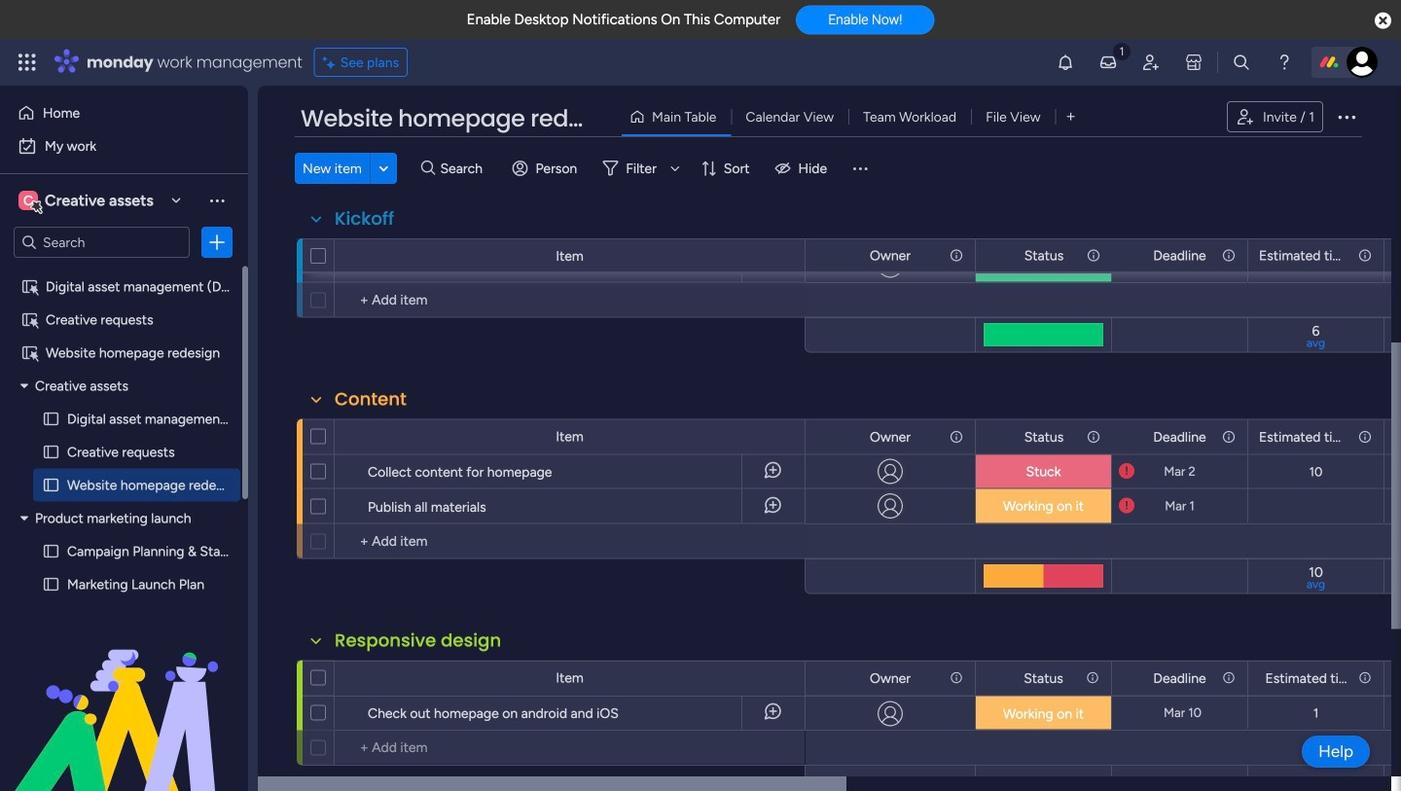 Task type: describe. For each thing, give the bounding box(es) containing it.
workspace image
[[18, 190, 38, 211]]

v2 done deadline image
[[1119, 256, 1135, 274]]

2 public board image from the top
[[42, 443, 60, 461]]

john smith image
[[1347, 47, 1378, 78]]

0 horizontal spatial options image
[[207, 233, 227, 252]]

1 public board image from the top
[[42, 410, 60, 428]]

1 public board under template workspace image from the top
[[20, 277, 39, 296]]

lottie animation image
[[0, 595, 248, 791]]

menu image
[[851, 159, 870, 178]]

dapulse close image
[[1375, 11, 1392, 31]]

invite members image
[[1142, 53, 1161, 72]]

update feed image
[[1099, 53, 1118, 72]]

2 public board under template workspace image from the top
[[20, 310, 39, 329]]

0 vertical spatial options image
[[1335, 105, 1359, 128]]

angle down image
[[379, 161, 388, 176]]

0 vertical spatial option
[[12, 97, 237, 128]]

1 image
[[1113, 40, 1131, 62]]

arrow down image
[[664, 157, 687, 180]]

monday marketplace image
[[1184, 53, 1204, 72]]

1 vertical spatial option
[[12, 130, 237, 162]]

search everything image
[[1232, 53, 1252, 72]]

v2 search image
[[421, 157, 435, 179]]



Task type: vqa. For each thing, say whether or not it's contained in the screenshot.
workspaces in the Good evening, John! Quickly access your recent boards, Inbox and workspaces
no



Task type: locate. For each thing, give the bounding box(es) containing it.
4 public board image from the top
[[42, 575, 60, 594]]

workspace options image
[[207, 191, 227, 210]]

0 vertical spatial public board under template workspace image
[[20, 277, 39, 296]]

help image
[[1275, 53, 1294, 72]]

column information image
[[949, 248, 965, 263], [1086, 248, 1102, 263], [1358, 248, 1373, 263], [949, 429, 965, 445]]

1 horizontal spatial options image
[[1335, 105, 1359, 128]]

+ Add item text field
[[345, 289, 796, 312]]

column information image
[[1221, 248, 1237, 263], [1086, 429, 1102, 445], [1221, 429, 1237, 445], [1358, 429, 1373, 445]]

notifications image
[[1056, 53, 1075, 72]]

options image down workspace options image at the top of page
[[207, 233, 227, 252]]

see plans image
[[323, 51, 340, 73]]

caret down image
[[20, 511, 28, 525]]

public board image
[[42, 410, 60, 428], [42, 443, 60, 461], [42, 542, 60, 561], [42, 575, 60, 594]]

lottie animation element
[[0, 595, 248, 791]]

Search field
[[435, 155, 494, 182]]

workspace selection element
[[18, 189, 157, 214]]

public board image
[[42, 476, 60, 494]]

caret down image
[[20, 379, 28, 393]]

select product image
[[18, 53, 37, 72]]

public board under template workspace image
[[20, 344, 39, 362]]

options image
[[1335, 105, 1359, 128], [207, 233, 227, 252]]

None field
[[296, 102, 601, 135], [330, 206, 399, 232], [865, 245, 916, 266], [1020, 245, 1069, 266], [1149, 245, 1211, 266], [1255, 245, 1353, 266], [330, 387, 412, 412], [865, 426, 916, 448], [1020, 426, 1069, 448], [1149, 426, 1211, 448], [1255, 426, 1353, 448], [330, 628, 506, 654], [296, 102, 601, 135], [330, 206, 399, 232], [865, 245, 916, 266], [1020, 245, 1069, 266], [1149, 245, 1211, 266], [1255, 245, 1353, 266], [330, 387, 412, 412], [865, 426, 916, 448], [1020, 426, 1069, 448], [1149, 426, 1211, 448], [1255, 426, 1353, 448], [330, 628, 506, 654]]

Search in workspace field
[[41, 231, 163, 254]]

options image down john smith image
[[1335, 105, 1359, 128]]

public board under template workspace image
[[20, 277, 39, 296], [20, 310, 39, 329]]

2 vertical spatial option
[[0, 269, 248, 273]]

add view image
[[1067, 110, 1075, 124]]

option
[[12, 97, 237, 128], [12, 130, 237, 162], [0, 269, 248, 273]]

v2 overdue deadline image
[[1119, 462, 1135, 481]]

3 public board image from the top
[[42, 542, 60, 561]]

list box
[[0, 266, 268, 729]]

1 vertical spatial public board under template workspace image
[[20, 310, 39, 329]]

1 vertical spatial options image
[[207, 233, 227, 252]]

v2 overdue deadline image
[[1119, 497, 1135, 515]]



